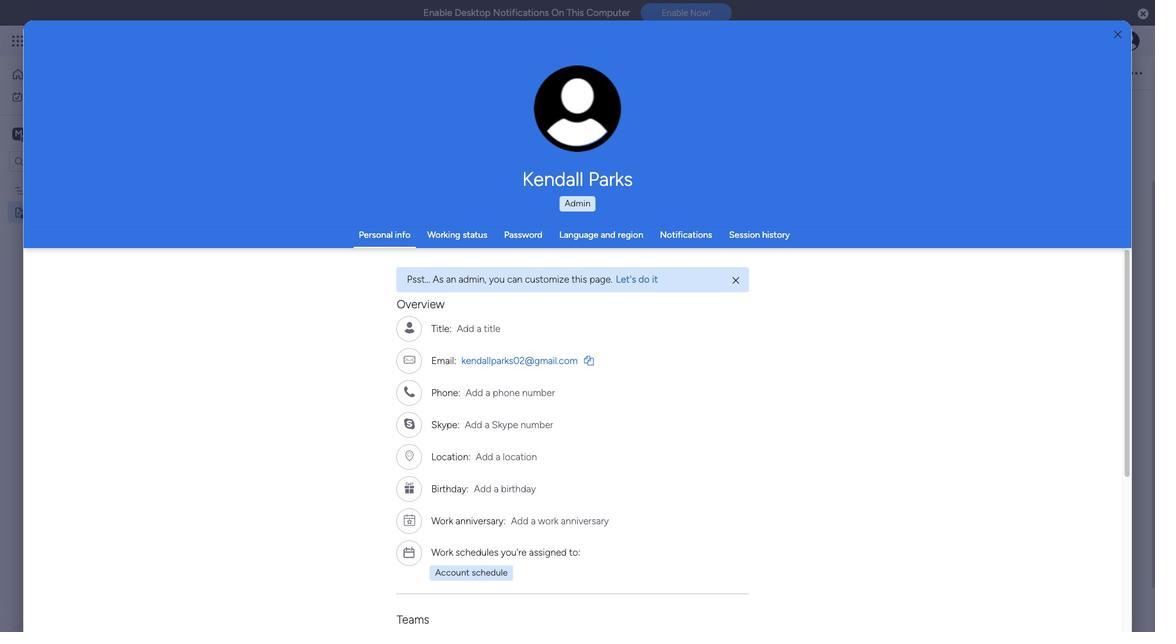 Task type: describe. For each thing, give the bounding box(es) containing it.
a for birthday
[[494, 484, 498, 495]]

skype:
[[431, 420, 460, 431]]

select product image
[[12, 35, 24, 47]]

parks
[[589, 168, 633, 191]]

a for skype
[[485, 420, 489, 431]]

work for work anniversary: add a work anniversary
[[431, 516, 453, 527]]

admin
[[565, 198, 591, 209]]

enable now!
[[662, 8, 711, 18]]

m
[[15, 128, 22, 139]]

birthday:
[[431, 484, 469, 495]]

language and region
[[559, 230, 643, 241]]

and
[[601, 230, 616, 241]]

week
[[566, 284, 596, 299]]

this
[[571, 274, 587, 285]]

history
[[762, 230, 790, 241]]

style button
[[540, 62, 572, 84]]

1 vertical spatial notifications
[[660, 230, 713, 241]]

add down birthday
[[511, 516, 528, 527]]

info
[[395, 230, 411, 241]]

phone
[[493, 388, 520, 399]]

phone: add a phone number
[[431, 388, 555, 399]]

now!
[[691, 8, 711, 18]]

title: add a title
[[431, 323, 500, 335]]

lottie animation element
[[0, 503, 164, 633]]

the
[[544, 284, 563, 299]]

notes
[[30, 207, 55, 218]]

change
[[551, 116, 580, 125]]

dapulse close image
[[1138, 8, 1149, 21]]

enable now! button
[[641, 3, 732, 23]]

kendall parks image
[[1119, 31, 1140, 51]]

overview
[[396, 297, 444, 311]]

password link
[[504, 230, 543, 241]]

customize
[[525, 274, 569, 285]]

you're
[[501, 547, 526, 559]]

schedules
[[455, 547, 498, 559]]

a for title
[[477, 323, 481, 335]]

kendall parks
[[522, 168, 633, 191]]

working status link
[[427, 230, 488, 241]]

add for add a title
[[457, 323, 474, 335]]

change profile picture
[[551, 116, 605, 136]]

finish report
[[486, 420, 541, 432]]

marketing plan
[[30, 185, 89, 196]]

create slide deck
[[486, 399, 563, 411]]

admin,
[[458, 274, 486, 285]]

personal info
[[359, 230, 411, 241]]

1 horizontal spatial work
[[538, 516, 558, 527]]

list box containing marketing plan
[[0, 177, 164, 396]]

upcoming
[[470, 349, 529, 364]]

deck
[[541, 399, 563, 411]]

0 horizontal spatial notifications
[[493, 7, 549, 19]]

these
[[513, 242, 539, 255]]

to:
[[569, 547, 580, 559]]

slide
[[517, 399, 539, 411]]

a for phone
[[485, 388, 490, 399]]

session history link
[[729, 230, 790, 241]]

lottie animation image
[[0, 503, 164, 633]]

teams
[[396, 613, 429, 627]]

📂 today
[[452, 218, 507, 234]]

v2 ellipsis image
[[1131, 65, 1143, 81]]

for
[[524, 284, 540, 299]]

private board image
[[13, 206, 26, 218]]

workspace
[[54, 127, 105, 140]]

marketing
[[30, 185, 70, 196]]

mention image
[[584, 66, 597, 79]]

an
[[446, 274, 456, 285]]

add for add a skype number
[[465, 420, 482, 431]]

do
[[638, 274, 650, 285]]

anniversary:
[[455, 516, 506, 527]]

session
[[729, 230, 760, 241]]

teams button
[[396, 613, 429, 627]]

close image
[[1114, 30, 1122, 39]]

home button
[[8, 64, 138, 85]]

finish these notes
[[486, 242, 567, 255]]

Search in workspace field
[[27, 154, 107, 169]]

report
[[513, 420, 541, 432]]

language and region link
[[559, 230, 643, 241]]

psst...
[[407, 274, 430, 285]]

priorities
[[470, 284, 521, 299]]

language
[[559, 230, 599, 241]]

📋 upcoming tasks
[[452, 349, 562, 364]]



Task type: locate. For each thing, give the bounding box(es) containing it.
working status
[[427, 230, 488, 241]]

style
[[546, 67, 566, 78]]

2 vertical spatial finish
[[486, 420, 510, 432]]

enable for enable desktop notifications on this computer
[[423, 7, 452, 19]]

notifications link
[[660, 230, 713, 241]]

finish down today
[[486, 242, 510, 255]]

a for location
[[495, 452, 500, 463]]

notifications right region
[[660, 230, 713, 241]]

1 finish from the top
[[486, 242, 510, 255]]

birthday
[[501, 484, 536, 495]]

work schedules you're assigned to:
[[431, 547, 580, 559]]

location
[[503, 452, 537, 463]]

a left phone
[[485, 388, 490, 399]]

1 horizontal spatial enable
[[662, 8, 688, 18]]

my
[[28, 91, 41, 102]]

notifications left the on
[[493, 7, 549, 19]]

✨
[[452, 284, 466, 299]]

you
[[489, 274, 505, 285]]

1 horizontal spatial notifications
[[660, 230, 713, 241]]

profile
[[582, 116, 605, 125]]

location: add a location
[[431, 452, 537, 463]]

account schedule
[[435, 568, 508, 579]]

tasks
[[533, 349, 562, 364]]

enable for enable now!
[[662, 8, 688, 18]]

my work
[[28, 91, 62, 102]]

dapulse x slim image
[[732, 275, 739, 287]]

1 vertical spatial work
[[538, 516, 558, 527]]

1 vertical spatial work
[[431, 547, 453, 559]]

enable
[[423, 7, 452, 19], [662, 8, 688, 18]]

finish down create
[[486, 420, 510, 432]]

add up birthday: add a birthday
[[476, 452, 493, 463]]

0 vertical spatial number
[[522, 388, 555, 399]]

0 vertical spatial work
[[431, 516, 453, 527]]

birthday: add a birthday
[[431, 484, 536, 495]]

0 horizontal spatial work
[[43, 91, 62, 102]]

📂
[[452, 218, 466, 234]]

title:
[[431, 323, 451, 335]]

finish for finish report
[[486, 420, 510, 432]]

option
[[0, 179, 164, 182]]

kendallparks02@gmail.com
[[461, 355, 578, 367]]

0 vertical spatial notifications
[[493, 7, 549, 19]]

kendall
[[522, 168, 584, 191]]

work
[[431, 516, 453, 527], [431, 547, 453, 559]]

kendall parks button
[[401, 168, 754, 191]]

page.
[[589, 274, 613, 285]]

work inside my work button
[[43, 91, 62, 102]]

add right title:
[[457, 323, 474, 335]]

work right the my
[[43, 91, 62, 102]]

work for work schedules you're assigned to:
[[431, 547, 453, 559]]

add right skype:
[[465, 420, 482, 431]]

presentations
[[513, 308, 576, 320]]

enable left the desktop
[[423, 7, 452, 19]]

✨ priorities for the week
[[452, 284, 596, 299]]

2 work from the top
[[431, 547, 453, 559]]

password
[[504, 230, 543, 241]]

region
[[618, 230, 643, 241]]

number
[[522, 388, 555, 399], [520, 420, 553, 431]]

this
[[567, 7, 584, 19]]

picture
[[565, 127, 591, 136]]

on
[[552, 7, 564, 19]]

main
[[30, 127, 52, 140]]

workspace selection element
[[12, 126, 107, 143]]

a
[[477, 323, 481, 335], [485, 388, 490, 399], [485, 420, 489, 431], [495, 452, 500, 463], [494, 484, 498, 495], [531, 516, 536, 527]]

📋
[[452, 349, 466, 364]]

enable inside button
[[662, 8, 688, 18]]

1 vertical spatial finish
[[486, 308, 510, 320]]

personal
[[359, 230, 393, 241]]

my work button
[[8, 86, 138, 107]]

main workspace
[[30, 127, 105, 140]]

work down birthday:
[[431, 516, 453, 527]]

account schedule button
[[430, 566, 513, 581]]

add down the "location: add a location"
[[474, 484, 491, 495]]

0 vertical spatial finish
[[486, 242, 510, 255]]

2 finish from the top
[[486, 308, 510, 320]]

finish for finish these notes
[[486, 242, 510, 255]]

home
[[30, 69, 54, 80]]

title
[[484, 323, 500, 335]]

enable desktop notifications on this computer
[[423, 7, 630, 19]]

a up assigned
[[531, 516, 536, 527]]

finish for finish presentations
[[486, 308, 510, 320]]

schedule
[[472, 568, 508, 579]]

skype: add a skype number
[[431, 420, 553, 431]]

add for add a phone number
[[465, 388, 483, 399]]

3 finish from the top
[[486, 420, 510, 432]]

1 vertical spatial number
[[520, 420, 553, 431]]

let's
[[616, 274, 636, 285]]

work up account at the bottom left of the page
[[431, 547, 453, 559]]

add right phone:
[[465, 388, 483, 399]]

enable left now! at the top
[[662, 8, 688, 18]]

0 horizontal spatial enable
[[423, 7, 452, 19]]

workspace image
[[12, 127, 25, 141]]

today
[[470, 218, 504, 234]]

finish
[[486, 242, 510, 255], [486, 308, 510, 320], [486, 420, 510, 432]]

add
[[457, 323, 474, 335], [465, 388, 483, 399], [465, 420, 482, 431], [476, 452, 493, 463], [474, 484, 491, 495], [511, 516, 528, 527]]

number for skype: add a skype number
[[520, 420, 553, 431]]

add for add a birthday
[[474, 484, 491, 495]]

1 work from the top
[[431, 516, 453, 527]]

a left location
[[495, 452, 500, 463]]

notifications
[[493, 7, 549, 19], [660, 230, 713, 241]]

status
[[463, 230, 488, 241]]

phone:
[[431, 388, 460, 399]]

account
[[435, 568, 469, 579]]

number down slide at the left bottom
[[520, 420, 553, 431]]

plan
[[72, 185, 89, 196]]

work up assigned
[[538, 516, 558, 527]]

working
[[427, 230, 461, 241]]

skype
[[492, 420, 518, 431]]

work anniversary: add a work anniversary
[[431, 516, 609, 527]]

list box
[[0, 177, 164, 396]]

a left title at the bottom left
[[477, 323, 481, 335]]

add for add a location
[[476, 452, 493, 463]]

it
[[652, 274, 658, 285]]

a left birthday
[[494, 484, 498, 495]]

copied! image
[[584, 356, 594, 366]]

can
[[507, 274, 522, 285]]

finish presentations
[[486, 308, 576, 320]]

number for phone: add a phone number
[[522, 388, 555, 399]]

location:
[[431, 452, 470, 463]]

email:
[[431, 355, 456, 367]]

assigned
[[529, 547, 567, 559]]

change profile picture button
[[534, 65, 622, 153]]

finish up title at the bottom left
[[486, 308, 510, 320]]

a left skype at the left of page
[[485, 420, 489, 431]]

notes
[[541, 242, 567, 255]]

number right phone
[[522, 388, 555, 399]]

create
[[486, 399, 515, 411]]

0 vertical spatial work
[[43, 91, 62, 102]]

personal info link
[[359, 230, 411, 241]]

session history
[[729, 230, 790, 241]]



Task type: vqa. For each thing, say whether or not it's contained in the screenshot.
Change profile picture Dropdown Button
yes



